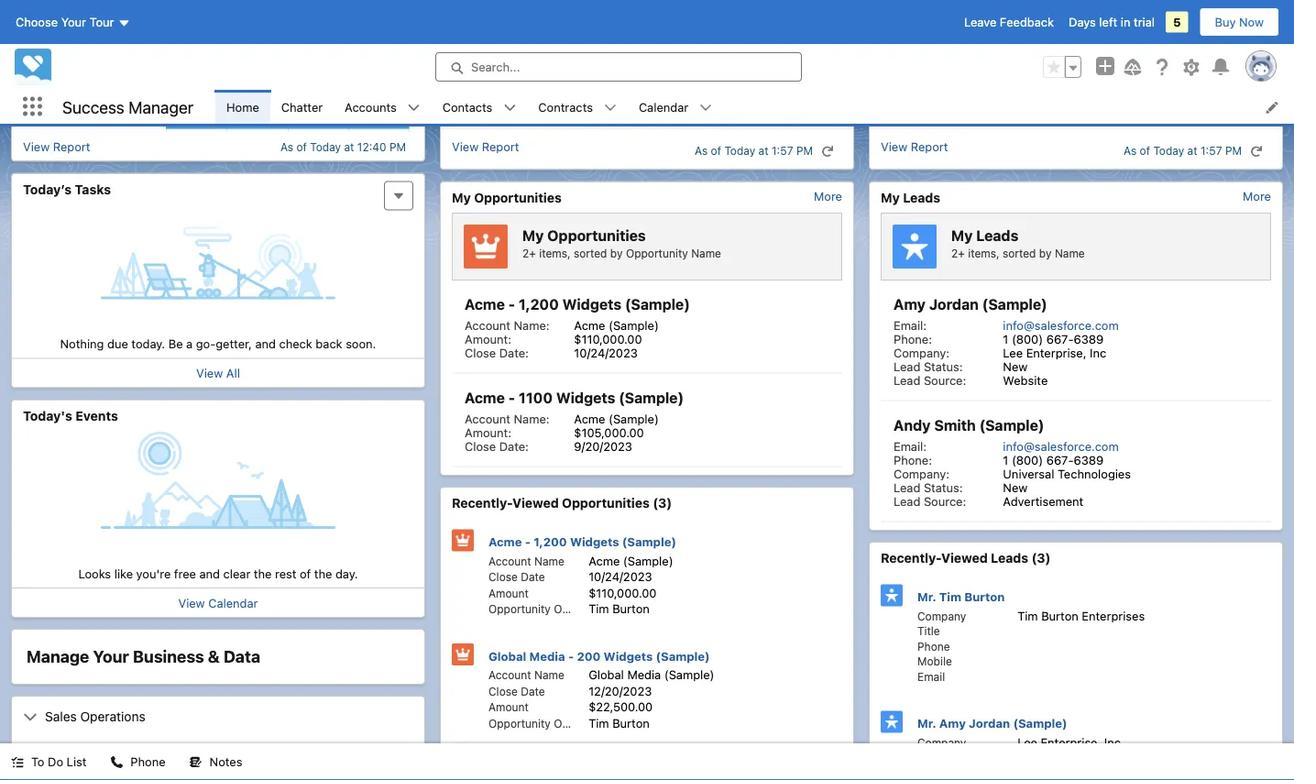 Task type: describe. For each thing, give the bounding box(es) containing it.
leave feedback link
[[965, 15, 1055, 29]]

recently- for recently-viewed leads (3)
[[881, 551, 942, 566]]

do
[[48, 755, 63, 769]]

my for my opportunities
[[452, 190, 471, 205]]

all
[[226, 366, 240, 380]]

my for my leads
[[881, 190, 900, 205]]

universal
[[1004, 467, 1055, 481]]

contracts
[[539, 100, 593, 114]]

tasks
[[75, 182, 111, 197]]

tim burton enterprises
[[1018, 609, 1145, 623]]

lead source: for amy
[[894, 373, 967, 387]]

accounts link
[[334, 90, 408, 124]]

lee enterprise, inc for company
[[1018, 735, 1121, 749]]

acme - 1100 widgets (sample)
[[465, 389, 684, 407]]

date: for 1100
[[499, 439, 529, 453]]

info@salesforce.com for andy smith (sample)
[[1004, 439, 1119, 453]]

report for 2nd view report link from the right
[[482, 140, 519, 154]]

feedback
[[1000, 15, 1055, 29]]

2 view report from the left
[[452, 140, 519, 154]]

opportunities for my opportunities 2+ items, sorted by opportunity name
[[548, 227, 646, 244]]

my leads
[[881, 190, 941, 205]]

source: for jordan
[[924, 373, 967, 387]]

1 as of today at 1:​57 pm from the left
[[695, 144, 813, 157]]

owner for $22,500.00
[[554, 717, 588, 730]]

opportunities for my opportunities
[[474, 190, 562, 205]]

buy now button
[[1200, 7, 1280, 37]]

4 lead from the top
[[894, 494, 921, 508]]

success
[[62, 97, 124, 117]]

today.
[[131, 337, 165, 351]]

more for amy jordan (sample)
[[1244, 189, 1272, 203]]

burton up global media - 200 widgets (sample)
[[613, 602, 650, 616]]

2+ for my leads
[[952, 247, 965, 260]]

date for -
[[521, 571, 545, 584]]

$22,500.00
[[589, 700, 653, 714]]

back
[[316, 337, 343, 351]]

1 the from the left
[[254, 567, 272, 580]]

widgets up 'global media (sample)'
[[604, 649, 653, 663]]

account for 10/24/2023
[[489, 555, 532, 568]]

advertisement
[[1004, 494, 1084, 508]]

&
[[208, 647, 220, 667]]

view down contacts
[[452, 140, 479, 154]]

go-
[[196, 337, 216, 351]]

$105,000.00
[[574, 425, 644, 439]]

events
[[76, 408, 118, 423]]

data
[[224, 647, 260, 667]]

in
[[1121, 15, 1131, 29]]

title
[[918, 625, 941, 638]]

name inside my opportunities 2+ items, sorted by opportunity name
[[692, 247, 722, 260]]

new for andy smith (sample)
[[1004, 481, 1028, 494]]

my opportunities
[[452, 190, 562, 205]]

1 lead from the top
[[894, 359, 921, 373]]

to
[[31, 755, 44, 769]]

name: for 1100
[[514, 412, 550, 425]]

0 vertical spatial jordan
[[930, 296, 979, 313]]

view all link
[[196, 366, 240, 380]]

view left all
[[196, 366, 223, 380]]

2 the from the left
[[314, 567, 332, 580]]

more link for amy jordan (sample)
[[1244, 189, 1272, 203]]

account name: for 1,200
[[465, 318, 550, 332]]

today for 2nd view report link from the right
[[725, 144, 756, 157]]

1 vertical spatial calendar
[[208, 596, 258, 610]]

andy
[[894, 417, 931, 434]]

success manager
[[62, 97, 194, 117]]

notes
[[210, 755, 242, 769]]

account name for -
[[489, 555, 565, 568]]

you're
[[136, 567, 171, 580]]

show more my opportunities records element
[[814, 189, 843, 203]]

667- for amy jordan (sample)
[[1047, 332, 1074, 346]]

2 vertical spatial leads
[[991, 551, 1029, 566]]

chatter
[[281, 100, 323, 114]]

burton left enterprises
[[1042, 609, 1079, 623]]

smith
[[935, 417, 976, 434]]

opportunity owner tim burton for $22,500.00
[[489, 716, 650, 730]]

sales operations
[[45, 709, 146, 724]]

date: for 1,200
[[499, 346, 529, 359]]

6389 for amy jordan (sample)
[[1074, 332, 1104, 346]]

title phone mobile email
[[918, 625, 953, 683]]

like
[[114, 567, 133, 580]]

text default image for to do list
[[11, 756, 24, 769]]

date for media
[[521, 685, 545, 698]]

tim down recently-viewed leads (3)
[[1018, 609, 1039, 623]]

by for leads
[[1040, 247, 1052, 260]]

rest
[[275, 567, 297, 580]]

1 (800) 667-6389 for andy smith (sample)
[[1004, 453, 1104, 467]]

1 view report from the left
[[23, 140, 90, 154]]

view down free
[[178, 596, 205, 610]]

1,200 for account name
[[534, 535, 567, 549]]

mobile
[[918, 655, 953, 668]]

contacts list item
[[432, 90, 528, 124]]

0 vertical spatial amy
[[894, 296, 926, 313]]

2 horizontal spatial as
[[1124, 144, 1137, 157]]

burton down recently-viewed leads (3)
[[965, 590, 1005, 604]]

website
[[1004, 373, 1048, 387]]

1100
[[519, 389, 553, 407]]

viewed for opportunities
[[513, 496, 559, 511]]

calendar list item
[[628, 90, 724, 124]]

media for (sample)
[[628, 668, 661, 682]]

1:​57 for 3rd view report link from the left
[[1201, 144, 1223, 157]]

free
[[174, 567, 196, 580]]

contacts link
[[432, 90, 504, 124]]

your for choose
[[61, 15, 86, 29]]

list containing home
[[216, 90, 1295, 124]]

buy
[[1216, 15, 1237, 29]]

acme - 1,200 widgets (sample) for account name
[[489, 535, 677, 549]]

enterprises
[[1082, 609, 1145, 623]]

2 horizontal spatial pm
[[1226, 144, 1243, 157]]

$110,000.00 for amount:
[[574, 332, 642, 346]]

email
[[918, 670, 946, 683]]

global media (sample)
[[589, 668, 715, 682]]

text default image inside accounts list item
[[408, 101, 421, 114]]

sales operations button
[[12, 697, 425, 736]]

global for global media - 200 widgets (sample)
[[489, 649, 527, 663]]

sorted for leads
[[1003, 247, 1037, 260]]

technologies
[[1058, 467, 1132, 481]]

lead status: for amy
[[894, 359, 963, 373]]

looks
[[78, 567, 111, 580]]

(3) for recently-viewed opportunities (3)
[[653, 496, 672, 511]]

- for $105,000.00
[[509, 389, 516, 407]]

inc for company
[[1105, 735, 1121, 749]]

mr. amy jordan (sample)
[[918, 717, 1068, 730]]

choose your tour button
[[15, 7, 132, 37]]

today's
[[23, 182, 72, 197]]

today's events
[[23, 408, 118, 423]]

a
[[186, 337, 193, 351]]

list
[[67, 755, 87, 769]]

more link for acme - 1,200 widgets (sample)
[[814, 189, 843, 203]]

nothing
[[60, 337, 104, 351]]

2 vertical spatial opportunities
[[562, 496, 650, 511]]

info@salesforce.com for amy jordan (sample)
[[1004, 318, 1119, 332]]

(3) for recently-viewed leads (3)
[[1032, 551, 1051, 566]]

2+ for my opportunities
[[523, 247, 536, 260]]

items, for leads
[[969, 247, 1000, 260]]

9/20/2023
[[574, 439, 633, 453]]

report for 3rd view report link from right
[[53, 140, 90, 154]]

1 horizontal spatial pm
[[797, 144, 813, 157]]

global for global media (sample)
[[589, 668, 624, 682]]

mr. tim burton
[[918, 590, 1005, 604]]

trial
[[1134, 15, 1155, 29]]

search... button
[[436, 52, 802, 82]]

widgets for $105,000.00
[[556, 389, 616, 407]]

manage your business & data
[[27, 647, 260, 667]]

show more my leads records element
[[1244, 189, 1272, 203]]

1 vertical spatial amy
[[940, 717, 966, 730]]

left
[[1100, 15, 1118, 29]]

0 horizontal spatial as
[[281, 140, 294, 153]]

6389 for andy smith (sample)
[[1074, 453, 1104, 467]]

text default image inside notes button
[[189, 756, 202, 769]]

view up today's at the left
[[23, 140, 50, 154]]

name: for 1,200
[[514, 318, 550, 332]]

my for my opportunities 2+ items, sorted by opportunity name
[[523, 227, 544, 244]]

account for 12/20/2023
[[489, 669, 532, 682]]

email: for andy
[[894, 439, 927, 453]]

acme (sample) for 10/24/2023
[[589, 554, 674, 568]]

0 horizontal spatial today
[[310, 140, 341, 153]]

view calendar
[[178, 596, 258, 610]]

today's tasks
[[23, 182, 111, 197]]

contracts list item
[[528, 90, 628, 124]]

my opportunities link
[[452, 189, 562, 205]]

text default image inside contracts list item
[[604, 101, 617, 114]]

soon.
[[346, 337, 376, 351]]

phone inside button
[[131, 755, 166, 769]]

operations
[[80, 709, 146, 724]]

contacts
[[443, 100, 493, 114]]

close date for global
[[489, 685, 545, 698]]

today for 3rd view report link from the left
[[1154, 144, 1185, 157]]

day.
[[336, 567, 358, 580]]

close date for acme
[[489, 571, 545, 584]]

now
[[1240, 15, 1265, 29]]

1 vertical spatial and
[[199, 567, 220, 580]]

leave feedback
[[965, 15, 1055, 29]]

lead source: for andy
[[894, 494, 967, 508]]

text default image inside 'calendar' list item
[[700, 101, 713, 114]]



Task type: locate. For each thing, give the bounding box(es) containing it.
1 vertical spatial lead status:
[[894, 481, 963, 494]]

0 vertical spatial 10/24/2023
[[574, 346, 638, 359]]

info@salesforce.com link
[[1004, 318, 1119, 332], [1004, 439, 1119, 453]]

2+ up amy jordan (sample)
[[952, 247, 965, 260]]

0 vertical spatial account name
[[489, 555, 565, 568]]

0 vertical spatial new
[[1004, 359, 1028, 373]]

1 sorted from the left
[[574, 247, 608, 260]]

2 account name from the top
[[489, 669, 565, 682]]

1 by from the left
[[611, 247, 623, 260]]

owner up 200
[[554, 603, 588, 616]]

my up amy jordan (sample)
[[952, 227, 973, 244]]

lead
[[894, 359, 921, 373], [894, 373, 921, 387], [894, 481, 921, 494], [894, 494, 921, 508]]

0 horizontal spatial items,
[[539, 247, 571, 260]]

report
[[53, 140, 90, 154], [482, 140, 519, 154], [911, 140, 949, 154]]

sorted for opportunities
[[574, 247, 608, 260]]

2 report from the left
[[482, 140, 519, 154]]

2 source: from the top
[[924, 494, 967, 508]]

1 company from the top
[[918, 610, 967, 623]]

my opportunities 2+ items, sorted by opportunity name
[[523, 227, 722, 260]]

1 horizontal spatial the
[[314, 567, 332, 580]]

0 vertical spatial source:
[[924, 373, 967, 387]]

to do list button
[[0, 744, 98, 780]]

1 more link from the left
[[814, 189, 843, 203]]

2 lead status: from the top
[[894, 481, 963, 494]]

company: for amy
[[894, 346, 950, 359]]

2 email: from the top
[[894, 439, 927, 453]]

date: down 1100
[[499, 439, 529, 453]]

account name: down 1100
[[465, 412, 550, 425]]

list
[[216, 90, 1295, 124]]

info@salesforce.com link for amy jordan (sample)
[[1004, 318, 1119, 332]]

and right free
[[199, 567, 220, 580]]

3 lead from the top
[[894, 481, 921, 494]]

2 2+ from the left
[[952, 247, 965, 260]]

2 amount: from the top
[[465, 425, 512, 439]]

text default image inside the sales operations dropdown button
[[23, 710, 38, 725]]

1 for jordan
[[1004, 332, 1009, 346]]

phone inside title phone mobile email
[[918, 640, 951, 653]]

1 mr. from the top
[[918, 590, 937, 604]]

opportunity for acme - 1,200 widgets (sample)
[[489, 603, 551, 616]]

widgets for 10/24/2023
[[570, 535, 620, 549]]

1 date from the top
[[521, 571, 545, 584]]

1 phone: from the top
[[894, 332, 933, 346]]

1 vertical spatial your
[[93, 647, 129, 667]]

0 vertical spatial acme - 1,200 widgets (sample)
[[465, 296, 690, 313]]

burton down $22,500.00
[[613, 716, 650, 730]]

leads inside my leads 2+ items, sorted by name
[[977, 227, 1019, 244]]

media for -
[[530, 649, 565, 663]]

2 close date from the top
[[489, 685, 545, 698]]

company: down amy jordan (sample)
[[894, 346, 950, 359]]

text default image
[[408, 101, 421, 114], [23, 710, 38, 725], [11, 756, 24, 769], [110, 756, 123, 769]]

your left tour at the left top of the page
[[61, 15, 86, 29]]

2 mr. from the top
[[918, 717, 937, 730]]

0 horizontal spatial view report link
[[23, 140, 90, 154]]

company for tim
[[918, 610, 967, 623]]

2 status: from the top
[[924, 481, 963, 494]]

by for opportunities
[[611, 247, 623, 260]]

company: for andy
[[894, 467, 950, 481]]

text default image left sales
[[23, 710, 38, 725]]

0 vertical spatial close date
[[489, 571, 545, 584]]

1 owner from the top
[[554, 603, 588, 616]]

0 vertical spatial lee enterprise, inc
[[1004, 346, 1107, 359]]

10/24/2023 up acme - 1100 widgets (sample)
[[574, 346, 638, 359]]

more for acme - 1,200 widgets (sample)
[[814, 189, 843, 203]]

text default image left to
[[11, 756, 24, 769]]

2 date from the top
[[521, 685, 545, 698]]

view all
[[196, 366, 240, 380]]

tim down $22,500.00
[[589, 716, 609, 730]]

date
[[521, 571, 545, 584], [521, 685, 545, 698]]

0 vertical spatial acme (sample)
[[574, 318, 659, 332]]

0 horizontal spatial 1:​57
[[772, 144, 794, 157]]

status:
[[924, 359, 963, 373], [924, 481, 963, 494]]

1 horizontal spatial 2+
[[952, 247, 965, 260]]

source: for smith
[[924, 494, 967, 508]]

0 vertical spatial phone
[[918, 640, 951, 653]]

choose your tour
[[16, 15, 114, 29]]

new down andy smith (sample)
[[1004, 481, 1028, 494]]

view report down contacts list item on the top left of page
[[452, 140, 519, 154]]

to do list
[[31, 755, 87, 769]]

acme (sample) up '9/20/2023'
[[574, 412, 659, 425]]

mr. down email
[[918, 717, 937, 730]]

2 more link from the left
[[1244, 189, 1272, 203]]

leads
[[903, 190, 941, 205], [977, 227, 1019, 244], [991, 551, 1029, 566]]

667-
[[1047, 332, 1074, 346], [1047, 453, 1074, 467]]

1 vertical spatial account name
[[489, 669, 565, 682]]

sorted inside my opportunities 2+ items, sorted by opportunity name
[[574, 247, 608, 260]]

source:
[[924, 373, 967, 387], [924, 494, 967, 508]]

by inside my opportunities 2+ items, sorted by opportunity name
[[611, 247, 623, 260]]

your right manage
[[93, 647, 129, 667]]

by inside my leads 2+ items, sorted by name
[[1040, 247, 1052, 260]]

check
[[279, 337, 313, 351]]

new for amy jordan (sample)
[[1004, 359, 1028, 373]]

1 1 from the top
[[1004, 332, 1009, 346]]

recently-viewed leads (3)
[[881, 551, 1051, 566]]

0 vertical spatial your
[[61, 15, 86, 29]]

acme (sample) for $110,000.00
[[574, 318, 659, 332]]

company: down andy
[[894, 467, 950, 481]]

1 6389 from the top
[[1074, 332, 1104, 346]]

1 vertical spatial phone:
[[894, 453, 933, 467]]

0 horizontal spatial by
[[611, 247, 623, 260]]

0 vertical spatial date:
[[499, 346, 529, 359]]

leads for my leads 2+ items, sorted by name
[[977, 227, 1019, 244]]

global left 200
[[489, 649, 527, 663]]

tim
[[940, 590, 962, 604], [589, 602, 609, 616], [1018, 609, 1039, 623], [589, 716, 609, 730]]

0 horizontal spatial calendar
[[208, 596, 258, 610]]

2 phone: from the top
[[894, 453, 933, 467]]

recently- for recently-viewed opportunities (3)
[[452, 496, 513, 511]]

business
[[133, 647, 204, 667]]

account for $110,000.00
[[465, 318, 511, 332]]

0 horizontal spatial the
[[254, 567, 272, 580]]

lee down mr. amy jordan (sample)
[[1018, 735, 1038, 749]]

and left 'check'
[[255, 337, 276, 351]]

$110,000.00 up acme - 1100 widgets (sample)
[[574, 332, 642, 346]]

status: for smith
[[924, 481, 963, 494]]

1 vertical spatial source:
[[924, 494, 967, 508]]

0 vertical spatial name:
[[514, 318, 550, 332]]

view report up today's at the left
[[23, 140, 90, 154]]

200
[[577, 649, 601, 663]]

1 vertical spatial date:
[[499, 439, 529, 453]]

opportunity owner tim burton down $22,500.00
[[489, 716, 650, 730]]

667- up website
[[1047, 332, 1074, 346]]

phone down operations
[[131, 755, 166, 769]]

1 horizontal spatial view report link
[[452, 140, 519, 162]]

0 horizontal spatial recently-
[[452, 496, 513, 511]]

667- for andy smith (sample)
[[1047, 453, 1074, 467]]

search...
[[471, 60, 520, 74]]

1 amount: from the top
[[465, 332, 512, 346]]

1 vertical spatial jordan
[[969, 717, 1011, 730]]

days
[[1069, 15, 1097, 29]]

2 vertical spatial opportunity
[[489, 717, 551, 730]]

1 info@salesforce.com link from the top
[[1004, 318, 1119, 332]]

accounts list item
[[334, 90, 432, 124]]

info@salesforce.com link for andy smith (sample)
[[1004, 439, 1119, 453]]

inc
[[1090, 346, 1107, 359], [1105, 735, 1121, 749]]

text default image for sales operations
[[23, 710, 38, 725]]

view report link up my leads link
[[881, 140, 949, 162]]

mr. for mr. amy jordan (sample)
[[918, 717, 937, 730]]

0 vertical spatial opportunity
[[626, 247, 688, 260]]

date down recently-viewed opportunities (3)
[[521, 571, 545, 584]]

1 horizontal spatial calendar
[[639, 100, 689, 114]]

my inside "link"
[[452, 190, 471, 205]]

close date: up 1100
[[465, 346, 529, 359]]

jordan
[[930, 296, 979, 313], [969, 717, 1011, 730]]

1 (800) 667-6389
[[1004, 332, 1104, 346], [1004, 453, 1104, 467]]

1 company: from the top
[[894, 346, 950, 359]]

$110,000.00 for amount
[[589, 586, 657, 600]]

2 owner from the top
[[554, 717, 588, 730]]

1:​57
[[772, 144, 794, 157], [1201, 144, 1223, 157]]

1 horizontal spatial recently-
[[881, 551, 942, 566]]

lee enterprise, inc for company:
[[1004, 346, 1107, 359]]

1 report from the left
[[53, 140, 90, 154]]

2 6389 from the top
[[1074, 453, 1104, 467]]

items, down my opportunities
[[539, 247, 571, 260]]

items,
[[539, 247, 571, 260], [969, 247, 1000, 260]]

2 lead source: from the top
[[894, 494, 967, 508]]

the
[[254, 567, 272, 580], [314, 567, 332, 580]]

nothing due today. be a go-getter, and check back soon.
[[60, 337, 376, 351]]

pm
[[390, 140, 406, 153], [797, 144, 813, 157], [1226, 144, 1243, 157]]

0 vertical spatial media
[[530, 649, 565, 663]]

2 info@salesforce.com link from the top
[[1004, 439, 1119, 453]]

0 vertical spatial 1,200
[[519, 296, 559, 313]]

12/20/2023
[[589, 684, 652, 698]]

account for $105,000.00
[[465, 412, 511, 425]]

1 more from the left
[[814, 189, 843, 203]]

0 horizontal spatial amy
[[894, 296, 926, 313]]

1 horizontal spatial today
[[725, 144, 756, 157]]

0 horizontal spatial at
[[344, 140, 354, 153]]

global
[[489, 649, 527, 663], [589, 668, 624, 682]]

widgets down my opportunities 2+ items, sorted by opportunity name
[[563, 296, 622, 313]]

1 info@salesforce.com from the top
[[1004, 318, 1119, 332]]

text default image inside contacts list item
[[504, 101, 517, 114]]

5
[[1174, 15, 1182, 29]]

1 down andy smith (sample)
[[1004, 453, 1009, 467]]

1 name: from the top
[[514, 318, 550, 332]]

widgets for $110,000.00
[[563, 296, 622, 313]]

contracts link
[[528, 90, 604, 124]]

my inside my opportunities 2+ items, sorted by opportunity name
[[523, 227, 544, 244]]

2 horizontal spatial at
[[1188, 144, 1198, 157]]

0 vertical spatial lee
[[1004, 346, 1023, 359]]

the left rest
[[254, 567, 272, 580]]

view up my leads
[[881, 140, 908, 154]]

phone: for andy
[[894, 453, 933, 467]]

opportunity
[[626, 247, 688, 260], [489, 603, 551, 616], [489, 717, 551, 730]]

1 view report link from the left
[[23, 140, 90, 154]]

lee for company
[[1018, 735, 1038, 749]]

home
[[227, 100, 259, 114]]

1 vertical spatial 667-
[[1047, 453, 1074, 467]]

1 vertical spatial lee enterprise, inc
[[1018, 735, 1121, 749]]

0 vertical spatial owner
[[554, 603, 588, 616]]

1 (800) 667-6389 up advertisement
[[1004, 453, 1104, 467]]

opportunities
[[474, 190, 562, 205], [548, 227, 646, 244], [562, 496, 650, 511]]

amy jordan (sample)
[[894, 296, 1048, 313]]

my leads link
[[881, 189, 941, 205]]

(800) up website
[[1012, 332, 1044, 346]]

0 vertical spatial account name:
[[465, 318, 550, 332]]

0 horizontal spatial phone
[[131, 755, 166, 769]]

2 company: from the top
[[894, 467, 950, 481]]

(800) for amy jordan (sample)
[[1012, 332, 1044, 346]]

date: up 1100
[[499, 346, 529, 359]]

1 2+ from the left
[[523, 247, 536, 260]]

2 horizontal spatial report
[[911, 140, 949, 154]]

0 horizontal spatial as of today at 1:​57 pm
[[695, 144, 813, 157]]

1 vertical spatial $110,000.00
[[589, 586, 657, 600]]

1 horizontal spatial as of today at 1:​57 pm
[[1124, 144, 1243, 157]]

1 horizontal spatial as
[[695, 144, 708, 157]]

email: for amy
[[894, 318, 927, 332]]

1 vertical spatial info@salesforce.com
[[1004, 439, 1119, 453]]

text default image right accounts
[[408, 101, 421, 114]]

2 1 (800) 667-6389 from the top
[[1004, 453, 1104, 467]]

tim up title
[[940, 590, 962, 604]]

1 vertical spatial global
[[589, 668, 624, 682]]

1 up website
[[1004, 332, 1009, 346]]

0 horizontal spatial pm
[[390, 140, 406, 153]]

0 vertical spatial amount:
[[465, 332, 512, 346]]

company for amy
[[918, 736, 967, 749]]

lee enterprise, inc up website
[[1004, 346, 1107, 359]]

10/24/2023 up global media - 200 widgets (sample)
[[589, 570, 653, 584]]

widgets up $105,000.00
[[556, 389, 616, 407]]

enterprise, for company
[[1041, 735, 1102, 749]]

view report link up today's at the left
[[23, 140, 90, 154]]

2+ inside my leads 2+ items, sorted by name
[[952, 247, 965, 260]]

1 for smith
[[1004, 453, 1009, 467]]

acme - 1,200 widgets (sample)
[[465, 296, 690, 313], [489, 535, 677, 549]]

close date down global media - 200 widgets (sample)
[[489, 685, 545, 698]]

1 close date from the top
[[489, 571, 545, 584]]

amount for global
[[489, 701, 529, 714]]

status: for jordan
[[924, 359, 963, 373]]

1 items, from the left
[[539, 247, 571, 260]]

text default image inside phone button
[[110, 756, 123, 769]]

report for 3rd view report link from the left
[[911, 140, 949, 154]]

close date: for 1100
[[465, 439, 529, 453]]

company
[[918, 610, 967, 623], [918, 736, 967, 749]]

6389
[[1074, 332, 1104, 346], [1074, 453, 1104, 467]]

1 opportunity owner tim burton from the top
[[489, 602, 650, 616]]

1 (800) 667-6389 for amy jordan (sample)
[[1004, 332, 1104, 346]]

2 (800) from the top
[[1012, 453, 1044, 467]]

1 account name from the top
[[489, 555, 565, 568]]

media up 12/20/2023
[[628, 668, 661, 682]]

account name down global media - 200 widgets (sample)
[[489, 669, 565, 682]]

2+
[[523, 247, 536, 260], [952, 247, 965, 260]]

status: down smith
[[924, 481, 963, 494]]

1 horizontal spatial phone
[[918, 640, 951, 653]]

acme
[[465, 296, 505, 313], [574, 318, 606, 332], [465, 389, 505, 407], [574, 412, 606, 425], [489, 535, 522, 549], [589, 554, 620, 568]]

opportunity owner tim burton for $110,000.00
[[489, 602, 650, 616]]

recently-viewed opportunities (3)
[[452, 496, 672, 511]]

1 horizontal spatial at
[[759, 144, 769, 157]]

widgets down recently-viewed opportunities (3)
[[570, 535, 620, 549]]

1 vertical spatial account name:
[[465, 412, 550, 425]]

2 horizontal spatial view report
[[881, 140, 949, 154]]

calendar down clear
[[208, 596, 258, 610]]

3 report from the left
[[911, 140, 949, 154]]

2 amount from the top
[[489, 701, 529, 714]]

items, for opportunities
[[539, 247, 571, 260]]

opportunities inside my opportunities 2+ items, sorted by opportunity name
[[548, 227, 646, 244]]

0 vertical spatial mr.
[[918, 590, 937, 604]]

1 1:​57 from the left
[[772, 144, 794, 157]]

phone button
[[99, 744, 177, 780]]

mr. up title
[[918, 590, 937, 604]]

1 vertical spatial opportunities
[[548, 227, 646, 244]]

buy now
[[1216, 15, 1265, 29]]

manager
[[129, 97, 194, 117]]

1 vertical spatial recently-
[[881, 551, 942, 566]]

1 email: from the top
[[894, 318, 927, 332]]

0 vertical spatial 6389
[[1074, 332, 1104, 346]]

leads for my leads
[[903, 190, 941, 205]]

1 vertical spatial close date
[[489, 685, 545, 698]]

opportunity owner tim burton
[[489, 602, 650, 616], [489, 716, 650, 730]]

lead status: for andy
[[894, 481, 963, 494]]

2 sorted from the left
[[1003, 247, 1037, 260]]

0 vertical spatial inc
[[1090, 346, 1107, 359]]

as of today at 12:​40 pm
[[281, 140, 406, 153]]

info@salesforce.com up the universal technologies
[[1004, 439, 1119, 453]]

close date: down 1100
[[465, 439, 529, 453]]

items, inside my leads 2+ items, sorted by name
[[969, 247, 1000, 260]]

2 view report link from the left
[[452, 140, 519, 162]]

lead source: up andy
[[894, 373, 967, 387]]

more link
[[814, 189, 843, 203], [1244, 189, 1272, 203]]

opportunities inside "link"
[[474, 190, 562, 205]]

my down contacts link
[[452, 190, 471, 205]]

your for manage
[[93, 647, 129, 667]]

report up my leads link
[[911, 140, 949, 154]]

1 status: from the top
[[924, 359, 963, 373]]

1 vertical spatial status:
[[924, 481, 963, 494]]

1 vertical spatial lee
[[1018, 735, 1038, 749]]

2 1 from the top
[[1004, 453, 1009, 467]]

text default image
[[504, 101, 517, 114], [604, 101, 617, 114], [700, 101, 713, 114], [822, 145, 834, 158], [1251, 145, 1264, 158], [189, 756, 202, 769]]

1 close date: from the top
[[465, 346, 529, 359]]

owner for $110,000.00
[[554, 603, 588, 616]]

your inside dropdown button
[[61, 15, 86, 29]]

0 vertical spatial leads
[[903, 190, 941, 205]]

2 1:​57 from the left
[[1201, 144, 1223, 157]]

acme (sample) down recently-viewed opportunities (3)
[[589, 554, 674, 568]]

my for my leads 2+ items, sorted by name
[[952, 227, 973, 244]]

acme (sample) for $105,000.00
[[574, 412, 659, 425]]

calendar link
[[628, 90, 700, 124]]

view report up my leads link
[[881, 140, 949, 154]]

phone:
[[894, 332, 933, 346], [894, 453, 933, 467]]

name: down 1100
[[514, 412, 550, 425]]

1:​57 for 2nd view report link from the right
[[772, 144, 794, 157]]

report down contacts list item on the top left of page
[[482, 140, 519, 154]]

looks like you're free and clear the rest of the day.
[[78, 567, 358, 580]]

lee up website
[[1004, 346, 1023, 359]]

2+ inside my opportunities 2+ items, sorted by opportunity name
[[523, 247, 536, 260]]

2 by from the left
[[1040, 247, 1052, 260]]

1,200 for account name:
[[519, 296, 559, 313]]

info@salesforce.com link up the universal technologies
[[1004, 439, 1119, 453]]

lead status: up andy
[[894, 359, 963, 373]]

media
[[530, 649, 565, 663], [628, 668, 661, 682]]

0 horizontal spatial more link
[[814, 189, 843, 203]]

2 info@salesforce.com from the top
[[1004, 439, 1119, 453]]

amount: for acme - 1100 widgets (sample)
[[465, 425, 512, 439]]

and
[[255, 337, 276, 351], [199, 567, 220, 580]]

2 667- from the top
[[1047, 453, 1074, 467]]

text default image inside to do list button
[[11, 756, 24, 769]]

1 vertical spatial close date:
[[465, 439, 529, 453]]

0 vertical spatial close date:
[[465, 346, 529, 359]]

1 vertical spatial 1,200
[[534, 535, 567, 549]]

1 667- from the top
[[1047, 332, 1074, 346]]

global down global media - 200 widgets (sample)
[[589, 668, 624, 682]]

0 vertical spatial (3)
[[653, 496, 672, 511]]

phone: down amy jordan (sample)
[[894, 332, 933, 346]]

acme (sample) down my opportunities 2+ items, sorted by opportunity name
[[574, 318, 659, 332]]

global media - 200 widgets (sample)
[[489, 649, 710, 663]]

1
[[1004, 332, 1009, 346], [1004, 453, 1009, 467]]

2 opportunity owner tim burton from the top
[[489, 716, 650, 730]]

1 lead status: from the top
[[894, 359, 963, 373]]

acme - 1,200 widgets (sample) down recently-viewed opportunities (3)
[[489, 535, 677, 549]]

email:
[[894, 318, 927, 332], [894, 439, 927, 453]]

lead status: down andy
[[894, 481, 963, 494]]

10/24/2023 for close date:
[[574, 346, 638, 359]]

account name: up 1100
[[465, 318, 550, 332]]

0 vertical spatial global
[[489, 649, 527, 663]]

text default image right "list"
[[110, 756, 123, 769]]

my inside my leads 2+ items, sorted by name
[[952, 227, 973, 244]]

1 vertical spatial amount:
[[465, 425, 512, 439]]

2 date: from the top
[[499, 439, 529, 453]]

2 new from the top
[[1004, 481, 1028, 494]]

1 horizontal spatial by
[[1040, 247, 1052, 260]]

1 vertical spatial acme (sample)
[[574, 412, 659, 425]]

2 items, from the left
[[969, 247, 1000, 260]]

sorted inside my leads 2+ items, sorted by name
[[1003, 247, 1037, 260]]

name inside my leads 2+ items, sorted by name
[[1055, 247, 1085, 260]]

leave
[[965, 15, 997, 29]]

0 horizontal spatial view report
[[23, 140, 90, 154]]

2 name: from the top
[[514, 412, 550, 425]]

(800) for andy smith (sample)
[[1012, 453, 1044, 467]]

amount: for acme - 1,200 widgets (sample)
[[465, 332, 512, 346]]

2 account name: from the top
[[465, 412, 550, 425]]

1 horizontal spatial more link
[[1244, 189, 1272, 203]]

items, inside my opportunities 2+ items, sorted by opportunity name
[[539, 247, 571, 260]]

1 account name: from the top
[[465, 318, 550, 332]]

- for $110,000.00
[[509, 296, 516, 313]]

opportunity owner tim burton up 200
[[489, 602, 650, 616]]

0 vertical spatial lead source:
[[894, 373, 967, 387]]

0 vertical spatial 667-
[[1047, 332, 1074, 346]]

phone: for amy
[[894, 332, 933, 346]]

2 close date: from the top
[[465, 439, 529, 453]]

owner down 200
[[554, 717, 588, 730]]

close date
[[489, 571, 545, 584], [489, 685, 545, 698]]

calendar down search... button
[[639, 100, 689, 114]]

0 vertical spatial amount
[[489, 587, 529, 600]]

667- up advertisement
[[1047, 453, 1074, 467]]

$110,000.00 up global media - 200 widgets (sample)
[[589, 586, 657, 600]]

items, up amy jordan (sample)
[[969, 247, 1000, 260]]

12:​40
[[357, 140, 387, 153]]

getter,
[[216, 337, 252, 351]]

1 source: from the top
[[924, 373, 967, 387]]

0 horizontal spatial viewed
[[513, 496, 559, 511]]

my leads 2+ items, sorted by name
[[952, 227, 1085, 260]]

0 vertical spatial and
[[255, 337, 276, 351]]

company down mr. amy jordan (sample)
[[918, 736, 967, 749]]

2 company from the top
[[918, 736, 967, 749]]

0 vertical spatial status:
[[924, 359, 963, 373]]

universal technologies
[[1004, 467, 1132, 481]]

1,200
[[519, 296, 559, 313], [534, 535, 567, 549]]

view calendar link
[[178, 596, 258, 610]]

media left 200
[[530, 649, 565, 663]]

2 lead from the top
[[894, 373, 921, 387]]

0 horizontal spatial media
[[530, 649, 565, 663]]

1 (800) 667-6389 up website
[[1004, 332, 1104, 346]]

1 amount from the top
[[489, 587, 529, 600]]

1 lead source: from the top
[[894, 373, 967, 387]]

opportunity inside my opportunities 2+ items, sorted by opportunity name
[[626, 247, 688, 260]]

burton
[[965, 590, 1005, 604], [613, 602, 650, 616], [1042, 609, 1079, 623], [613, 716, 650, 730]]

1 vertical spatial amount
[[489, 701, 529, 714]]

text default image for phone
[[110, 756, 123, 769]]

account name down recently-viewed opportunities (3)
[[489, 555, 565, 568]]

notes button
[[178, 744, 253, 780]]

1 date: from the top
[[499, 346, 529, 359]]

tim up global media - 200 widgets (sample)
[[589, 602, 609, 616]]

0 vertical spatial $110,000.00
[[574, 332, 642, 346]]

today's
[[23, 408, 72, 423]]

days left in trial
[[1069, 15, 1155, 29]]

- for 10/24/2023
[[525, 535, 531, 549]]

lee enterprise, inc down mr. amy jordan (sample)
[[1018, 735, 1121, 749]]

close date down recently-viewed opportunities (3)
[[489, 571, 545, 584]]

account
[[465, 318, 511, 332], [465, 412, 511, 425], [489, 555, 532, 568], [489, 669, 532, 682]]

manage
[[27, 647, 89, 667]]

1 vertical spatial date
[[521, 685, 545, 698]]

acme - 1,200 widgets (sample) down my opportunities 2+ items, sorted by opportunity name
[[465, 296, 690, 313]]

chatter link
[[270, 90, 334, 124]]

1 vertical spatial 6389
[[1074, 453, 1104, 467]]

1 (800) from the top
[[1012, 332, 1044, 346]]

enterprise, down mr. amy jordan (sample)
[[1041, 735, 1102, 749]]

2+ down my opportunities
[[523, 247, 536, 260]]

0 vertical spatial email:
[[894, 318, 927, 332]]

(sample)
[[625, 296, 690, 313], [983, 296, 1048, 313], [609, 318, 659, 332], [619, 389, 684, 407], [609, 412, 659, 425], [980, 417, 1045, 434], [623, 535, 677, 549], [623, 554, 674, 568], [656, 649, 710, 663], [665, 668, 715, 682], [1014, 717, 1068, 730]]

10/24/2023 for close date
[[589, 570, 653, 584]]

my right show more my opportunities records element
[[881, 190, 900, 205]]

ㅤ
[[34, 744, 47, 761]]

new up andy smith (sample)
[[1004, 359, 1028, 373]]

account name: for 1100
[[465, 412, 550, 425]]

1 horizontal spatial media
[[628, 668, 661, 682]]

report up today's tasks
[[53, 140, 90, 154]]

clear
[[223, 567, 251, 580]]

1 horizontal spatial 1:​57
[[1201, 144, 1223, 157]]

status: up smith
[[924, 359, 963, 373]]

0 vertical spatial enterprise,
[[1027, 346, 1087, 359]]

(3)
[[653, 496, 672, 511], [1032, 551, 1051, 566]]

0 vertical spatial viewed
[[513, 496, 559, 511]]

acme (sample)
[[574, 318, 659, 332], [574, 412, 659, 425], [589, 554, 674, 568]]

calendar inside list item
[[639, 100, 689, 114]]

1 horizontal spatial and
[[255, 337, 276, 351]]

2 as of today at 1:​57 pm from the left
[[1124, 144, 1243, 157]]

group
[[1044, 56, 1082, 78]]

2 horizontal spatial view report link
[[881, 140, 949, 162]]

3 view report link from the left
[[881, 140, 949, 162]]

my down my opportunities "link"
[[523, 227, 544, 244]]

1 vertical spatial company
[[918, 736, 967, 749]]

1 1 (800) 667-6389 from the top
[[1004, 332, 1104, 346]]

choose
[[16, 15, 58, 29]]

company up title
[[918, 610, 967, 623]]

2 more from the left
[[1244, 189, 1272, 203]]

3 view report from the left
[[881, 140, 949, 154]]

lee for company:
[[1004, 346, 1023, 359]]

1 new from the top
[[1004, 359, 1028, 373]]



Task type: vqa. For each thing, say whether or not it's contained in the screenshot.
VIEW CALENDAR
yes



